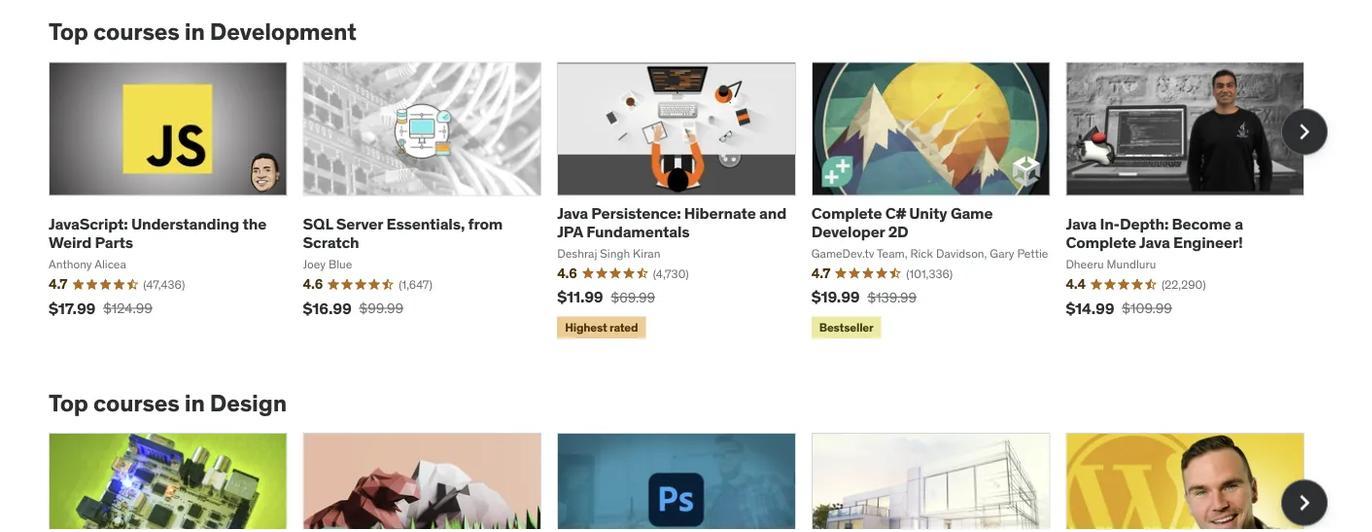 Task type: locate. For each thing, give the bounding box(es) containing it.
top
[[49, 17, 88, 46], [49, 388, 88, 417]]

java for complete
[[1066, 214, 1097, 234]]

0 vertical spatial complete
[[812, 203, 883, 223]]

2 carousel element from the top
[[49, 433, 1329, 530]]

understanding
[[131, 214, 239, 234]]

0 horizontal spatial complete
[[812, 203, 883, 223]]

java in-depth: become a complete java engineer!
[[1066, 214, 1244, 252]]

top for top courses in design
[[49, 388, 88, 417]]

sql
[[303, 214, 333, 234]]

persistence:
[[592, 203, 681, 223]]

1 carousel element from the top
[[49, 62, 1329, 342]]

java right in-
[[1140, 232, 1171, 252]]

design
[[210, 388, 287, 417]]

2 courses from the top
[[93, 388, 180, 417]]

java for fundamentals
[[557, 203, 588, 223]]

carousel element
[[49, 62, 1329, 342], [49, 433, 1329, 530]]

carousel element for development
[[49, 62, 1329, 342]]

1 courses from the top
[[93, 17, 180, 46]]

1 vertical spatial in
[[185, 388, 205, 417]]

in left development
[[185, 17, 205, 46]]

and
[[760, 203, 787, 223]]

1 vertical spatial top
[[49, 388, 88, 417]]

next image
[[1290, 116, 1321, 147], [1290, 487, 1321, 518]]

complete inside java in-depth: become a complete java engineer!
[[1066, 232, 1137, 252]]

developer
[[812, 222, 885, 242]]

1 in from the top
[[185, 17, 205, 46]]

carousel element containing java persistence: hibernate and jpa fundamentals
[[49, 62, 1329, 342]]

2 top from the top
[[49, 388, 88, 417]]

1 vertical spatial next image
[[1290, 487, 1321, 518]]

0 vertical spatial carousel element
[[49, 62, 1329, 342]]

sql server essentials, from scratch link
[[303, 214, 503, 252]]

java
[[557, 203, 588, 223], [1066, 214, 1097, 234], [1140, 232, 1171, 252]]

1 vertical spatial complete
[[1066, 232, 1137, 252]]

in
[[185, 17, 205, 46], [185, 388, 205, 417]]

0 horizontal spatial java
[[557, 203, 588, 223]]

0 vertical spatial next image
[[1290, 116, 1321, 147]]

in for development
[[185, 17, 205, 46]]

the
[[243, 214, 267, 234]]

1 horizontal spatial java
[[1066, 214, 1097, 234]]

1 horizontal spatial complete
[[1066, 232, 1137, 252]]

0 vertical spatial courses
[[93, 17, 180, 46]]

java left 'persistence:' on the top of page
[[557, 203, 588, 223]]

next image for top courses in development
[[1290, 116, 1321, 147]]

courses
[[93, 17, 180, 46], [93, 388, 180, 417]]

1 next image from the top
[[1290, 116, 1321, 147]]

1 vertical spatial carousel element
[[49, 433, 1329, 530]]

java inside java persistence: hibernate and jpa fundamentals
[[557, 203, 588, 223]]

1 vertical spatial courses
[[93, 388, 180, 417]]

java left in-
[[1066, 214, 1097, 234]]

courses for design
[[93, 388, 180, 417]]

essentials,
[[386, 214, 465, 234]]

0 vertical spatial top
[[49, 17, 88, 46]]

2 next image from the top
[[1290, 487, 1321, 518]]

1 top from the top
[[49, 17, 88, 46]]

0 vertical spatial in
[[185, 17, 205, 46]]

2 in from the top
[[185, 388, 205, 417]]

courses for development
[[93, 17, 180, 46]]

java persistence: hibernate and jpa fundamentals
[[557, 203, 787, 242]]

in left design
[[185, 388, 205, 417]]

complete inside complete c# unity game developer 2d
[[812, 203, 883, 223]]

complete
[[812, 203, 883, 223], [1066, 232, 1137, 252]]

top courses in development
[[49, 17, 357, 46]]



Task type: vqa. For each thing, say whether or not it's contained in the screenshot.
User to the right
no



Task type: describe. For each thing, give the bounding box(es) containing it.
a
[[1235, 214, 1244, 234]]

java persistence: hibernate and jpa fundamentals link
[[557, 203, 787, 242]]

complete c# unity game developer 2d link
[[812, 203, 993, 242]]

unity
[[910, 203, 948, 223]]

become
[[1173, 214, 1232, 234]]

fundamentals
[[587, 222, 690, 242]]

2 horizontal spatial java
[[1140, 232, 1171, 252]]

javascript: understanding the weird parts link
[[49, 214, 267, 252]]

parts
[[95, 232, 133, 252]]

development
[[210, 17, 357, 46]]

javascript: understanding the weird parts
[[49, 214, 267, 252]]

server
[[336, 214, 383, 234]]

depth:
[[1120, 214, 1169, 234]]

in for design
[[185, 388, 205, 417]]

weird
[[49, 232, 92, 252]]

hibernate
[[685, 203, 756, 223]]

complete c# unity game developer 2d
[[812, 203, 993, 242]]

game
[[951, 203, 993, 223]]

jpa
[[557, 222, 583, 242]]

javascript:
[[49, 214, 128, 234]]

next image for top courses in design
[[1290, 487, 1321, 518]]

c#
[[886, 203, 906, 223]]

top for top courses in development
[[49, 17, 88, 46]]

in-
[[1101, 214, 1120, 234]]

2d
[[889, 222, 909, 242]]

java in-depth: become a complete java engineer! link
[[1066, 214, 1244, 252]]

top courses in design
[[49, 388, 287, 417]]

scratch
[[303, 232, 359, 252]]

sql server essentials, from scratch
[[303, 214, 503, 252]]

engineer!
[[1174, 232, 1244, 252]]

carousel element for design
[[49, 433, 1329, 530]]

from
[[468, 214, 503, 234]]



